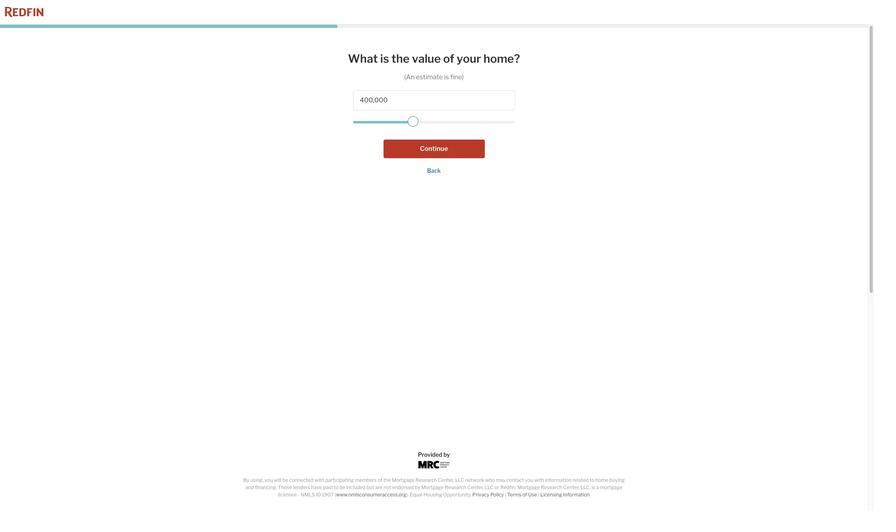 Task type: locate. For each thing, give the bounding box(es) containing it.
1 horizontal spatial be
[[340, 485, 346, 491]]

the
[[392, 52, 410, 66], [384, 478, 391, 484]]

licensing information link
[[541, 492, 590, 499]]

research
[[416, 478, 437, 484], [445, 485, 467, 491], [541, 485, 563, 491]]

terms of use link
[[508, 492, 537, 499]]

of
[[444, 52, 455, 66], [378, 478, 383, 484], [523, 492, 528, 499]]

0 horizontal spatial mortgage
[[392, 478, 415, 484]]

to up llc.
[[590, 478, 595, 484]]

not
[[384, 485, 391, 491]]

redfin.
[[501, 485, 517, 491]]

1 horizontal spatial you
[[525, 478, 534, 484]]

home
[[596, 478, 609, 484]]

1 horizontal spatial mortgage
[[422, 485, 444, 491]]

llc up privacy policy link on the right bottom of page
[[485, 485, 494, 491]]

0 horizontal spatial is
[[381, 52, 389, 66]]

0 horizontal spatial by
[[415, 485, 421, 491]]

1 | from the left
[[505, 492, 507, 499]]

research up licensing
[[541, 485, 563, 491]]

0 horizontal spatial llc
[[456, 478, 465, 484]]

by
[[244, 478, 250, 484]]

|
[[505, 492, 507, 499], [538, 492, 540, 499]]

have
[[311, 485, 322, 491]]

and
[[246, 485, 254, 491]]

0 vertical spatial be
[[283, 478, 288, 484]]

connected
[[289, 478, 314, 484]]

1 vertical spatial of
[[378, 478, 383, 484]]

0 vertical spatial of
[[444, 52, 455, 66]]

buying
[[610, 478, 625, 484]]

by
[[444, 452, 450, 459], [415, 485, 421, 491]]

is inside by using, you will be connected with participating members of the mortgage research center, llc network who may contact you with information related to home buying and financing. these lenders have paid to be included but are not endorsed by mortgage research center, llc or redfin. mortgage research center, llc. is a mortgage licensee - nmls id 1907 (
[[592, 485, 596, 491]]

1 vertical spatial be
[[340, 485, 346, 491]]

1 horizontal spatial to
[[590, 478, 595, 484]]

).
[[407, 492, 409, 499]]

1 vertical spatial the
[[384, 478, 391, 484]]

0 horizontal spatial to
[[334, 485, 339, 491]]

provided
[[418, 452, 443, 459]]

1907
[[322, 492, 334, 499]]

slider
[[408, 116, 418, 127]]

1 vertical spatial llc
[[485, 485, 494, 491]]

0 vertical spatial the
[[392, 52, 410, 66]]

0 horizontal spatial of
[[378, 478, 383, 484]]

2 horizontal spatial of
[[523, 492, 528, 499]]

0 horizontal spatial |
[[505, 492, 507, 499]]

1 horizontal spatial of
[[444, 52, 455, 66]]

(an estimate is fine)
[[405, 73, 464, 81]]

with up have
[[315, 478, 324, 484]]

1 horizontal spatial is
[[592, 485, 596, 491]]

is left a
[[592, 485, 596, 491]]

0 horizontal spatial you
[[265, 478, 273, 484]]

to
[[590, 478, 595, 484], [334, 485, 339, 491]]

policy
[[491, 492, 504, 499]]

financing.
[[255, 485, 277, 491]]

opportunity.
[[444, 492, 472, 499]]

(
[[335, 492, 336, 499]]

paid
[[323, 485, 333, 491]]

to up (
[[334, 485, 339, 491]]

of up is fine)
[[444, 52, 455, 66]]

1 with from the left
[[315, 478, 324, 484]]

1 vertical spatial is
[[592, 485, 596, 491]]

by up mortgage research center image
[[444, 452, 450, 459]]

be
[[283, 478, 288, 484], [340, 485, 346, 491]]

continue
[[420, 145, 448, 153]]

mortgage up use
[[518, 485, 540, 491]]

with
[[315, 478, 324, 484], [535, 478, 545, 484]]

you up financing.
[[265, 478, 273, 484]]

of left use
[[523, 492, 528, 499]]

0 vertical spatial llc
[[456, 478, 465, 484]]

related
[[573, 478, 589, 484]]

licensee
[[278, 492, 297, 499]]

1 horizontal spatial |
[[538, 492, 540, 499]]

| right use
[[538, 492, 540, 499]]

information
[[546, 478, 572, 484]]

of up are
[[378, 478, 383, 484]]

is right what
[[381, 52, 389, 66]]

mortgage research center image
[[419, 462, 450, 469]]

mortgage up housing on the bottom of the page
[[422, 485, 444, 491]]

you
[[265, 478, 273, 484], [525, 478, 534, 484]]

you right "contact"
[[525, 478, 534, 484]]

2 vertical spatial of
[[523, 492, 528, 499]]

center,
[[438, 478, 454, 484], [468, 485, 484, 491], [564, 485, 580, 491]]

1 horizontal spatial with
[[535, 478, 545, 484]]

be down participating at the left
[[340, 485, 346, 491]]

mortgage up endorsed at the left bottom
[[392, 478, 415, 484]]

llc up opportunity.
[[456, 478, 465, 484]]

center, up opportunity.
[[438, 478, 454, 484]]

with up use
[[535, 478, 545, 484]]

will
[[274, 478, 282, 484]]

0 horizontal spatial the
[[384, 478, 391, 484]]

licensing
[[541, 492, 563, 499]]

0 vertical spatial is
[[381, 52, 389, 66]]

0 vertical spatial to
[[590, 478, 595, 484]]

is
[[381, 52, 389, 66], [592, 485, 596, 491]]

2 horizontal spatial mortgage
[[518, 485, 540, 491]]

1 horizontal spatial the
[[392, 52, 410, 66]]

0 horizontal spatial with
[[315, 478, 324, 484]]

be up these
[[283, 478, 288, 484]]

1 vertical spatial by
[[415, 485, 421, 491]]

llc
[[456, 478, 465, 484], [485, 485, 494, 491]]

research up opportunity.
[[445, 485, 467, 491]]

estimate
[[416, 73, 443, 81]]

of inside by using, you will be connected with participating members of the mortgage research center, llc network who may contact you with information related to home buying and financing. these lenders have paid to be included but are not endorsed by mortgage research center, llc or redfin. mortgage research center, llc. is a mortgage licensee - nmls id 1907 (
[[378, 478, 383, 484]]

network
[[466, 478, 484, 484]]

lenders
[[293, 485, 310, 491]]

by using, you will be connected with participating members of the mortgage research center, llc network who may contact you with information related to home buying and financing. these lenders have paid to be included but are not endorsed by mortgage research center, llc or redfin. mortgage research center, llc. is a mortgage licensee - nmls id 1907 (
[[244, 478, 625, 499]]

housing
[[424, 492, 443, 499]]

research up housing on the bottom of the page
[[416, 478, 437, 484]]

endorsed
[[393, 485, 414, 491]]

the up (an
[[392, 52, 410, 66]]

www.nmlsconsumeraccess.org ). equal housing opportunity. privacy policy | terms of use | licensing information
[[336, 492, 590, 499]]

the up not
[[384, 478, 391, 484]]

by up equal
[[415, 485, 421, 491]]

1 horizontal spatial by
[[444, 452, 450, 459]]

center, up information
[[564, 485, 580, 491]]

1 horizontal spatial llc
[[485, 485, 494, 491]]

participating
[[326, 478, 354, 484]]

| down redfin.
[[505, 492, 507, 499]]

mortgage
[[392, 478, 415, 484], [422, 485, 444, 491], [518, 485, 540, 491]]

who
[[486, 478, 495, 484]]

center, down network
[[468, 485, 484, 491]]



Task type: describe. For each thing, give the bounding box(es) containing it.
contact
[[507, 478, 524, 484]]

1 vertical spatial to
[[334, 485, 339, 491]]

www.nmlsconsumeraccess.org
[[336, 492, 407, 499]]

terms
[[508, 492, 522, 499]]

mortgage
[[600, 485, 623, 491]]

back button
[[427, 167, 441, 174]]

these
[[278, 485, 292, 491]]

-
[[298, 492, 300, 499]]

of for members
[[378, 478, 383, 484]]

2 with from the left
[[535, 478, 545, 484]]

what
[[348, 52, 378, 66]]

nmls
[[301, 492, 315, 499]]

using,
[[251, 478, 264, 484]]

2 | from the left
[[538, 492, 540, 499]]

are
[[376, 485, 383, 491]]

provided by
[[418, 452, 450, 459]]

1 horizontal spatial center,
[[468, 485, 484, 491]]

privacy policy link
[[473, 492, 504, 499]]

id
[[316, 492, 321, 499]]

What is the value of your home? text field
[[353, 90, 515, 110]]

continue button
[[384, 140, 485, 158]]

included
[[347, 485, 366, 491]]

equal
[[410, 492, 423, 499]]

2 horizontal spatial research
[[541, 485, 563, 491]]

what is the value of your home?
[[348, 52, 520, 66]]

use
[[529, 492, 537, 499]]

0 horizontal spatial center,
[[438, 478, 454, 484]]

0 vertical spatial by
[[444, 452, 450, 459]]

0 horizontal spatial be
[[283, 478, 288, 484]]

by inside by using, you will be connected with participating members of the mortgage research center, llc network who may contact you with information related to home buying and financing. these lenders have paid to be included but are not endorsed by mortgage research center, llc or redfin. mortgage research center, llc. is a mortgage licensee - nmls id 1907 (
[[415, 485, 421, 491]]

of for terms
[[523, 492, 528, 499]]

value
[[412, 52, 441, 66]]

the inside by using, you will be connected with participating members of the mortgage research center, llc network who may contact you with information related to home buying and financing. these lenders have paid to be included but are not endorsed by mortgage research center, llc or redfin. mortgage research center, llc. is a mortgage licensee - nmls id 1907 (
[[384, 478, 391, 484]]

privacy
[[473, 492, 490, 499]]

0 horizontal spatial research
[[416, 478, 437, 484]]

your home?
[[457, 52, 520, 66]]

(an
[[405, 73, 415, 81]]

back
[[427, 167, 441, 174]]

members
[[355, 478, 377, 484]]

or
[[495, 485, 500, 491]]

a
[[597, 485, 599, 491]]

but
[[367, 485, 374, 491]]

is fine)
[[444, 73, 464, 81]]

www.nmlsconsumeraccess.org link
[[336, 492, 407, 499]]

1 horizontal spatial research
[[445, 485, 467, 491]]

may
[[496, 478, 506, 484]]

information
[[564, 492, 590, 499]]

1 you from the left
[[265, 478, 273, 484]]

llc.
[[581, 485, 591, 491]]

2 horizontal spatial center,
[[564, 485, 580, 491]]

2 you from the left
[[525, 478, 534, 484]]



Task type: vqa. For each thing, say whether or not it's contained in the screenshot.
▾ inside the 'dropdown button'
no



